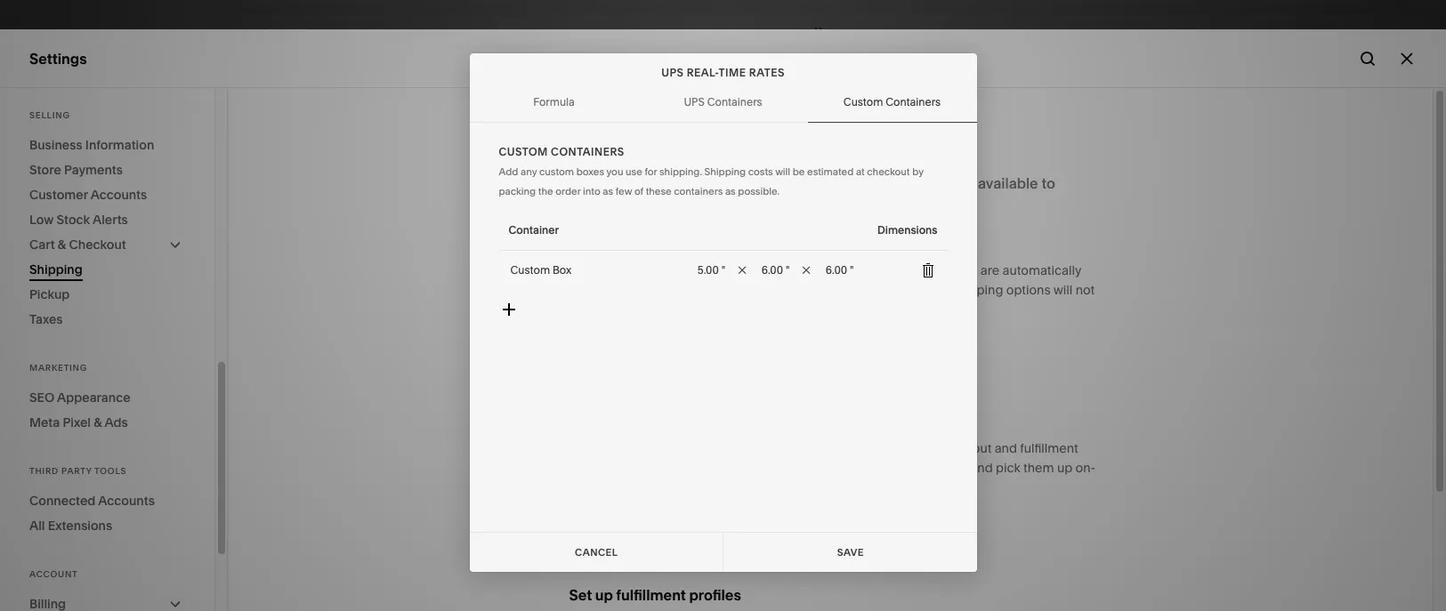 Task type: describe. For each thing, give the bounding box(es) containing it.
2 marketing from the top
[[29, 363, 87, 373]]

order
[[556, 185, 581, 198]]

edit
[[248, 32, 273, 45]]

custom containers
[[844, 95, 941, 109]]

business information store payments customer accounts low stock alerts
[[29, 137, 154, 228]]

options inside shipping settings lets you control what shipping options are available to customers and configure your label printing integration.
[[899, 175, 950, 192]]

will inside custom containers add any custom boxes you use for shipping. shipping costs will be estimated at checkout by packing the order into as few of these containers as possible.
[[776, 166, 791, 178]]

store
[[29, 162, 61, 178]]

shipping.
[[660, 166, 702, 178]]

information
[[85, 137, 154, 153]]

to inside shipping settings lets you control what shipping options are available to customers and configure your label printing integration.
[[1042, 175, 1056, 192]]

alerts
[[93, 212, 128, 228]]

party
[[61, 467, 92, 476]]

boxes
[[577, 166, 605, 178]]

custom for custom containers add any custom boxes you use for shipping. shipping costs will be estimated at checkout by packing the order into as few of these containers as possible.
[[499, 145, 548, 158]]

clear
[[905, 441, 935, 457]]

help
[[29, 444, 61, 462]]

experience,
[[569, 460, 639, 476]]

the
[[921, 263, 943, 279]]

contacts
[[29, 207, 91, 224]]

container
[[509, 223, 559, 237]]

marketing inside "link"
[[29, 175, 98, 192]]

taxes link
[[29, 307, 185, 332]]

·
[[817, 39, 819, 52]]

shipping inside shipping settings lets you control what shipping options are available to customers and configure your label printing integration.
[[569, 175, 630, 192]]

customer
[[29, 187, 88, 203]]

shipping pickup taxes
[[29, 262, 82, 328]]

third party tools
[[29, 467, 127, 476]]

scheduling
[[76, 271, 152, 288]]

into
[[583, 185, 601, 198]]

dimensions
[[878, 223, 938, 237]]

set up pickup button
[[569, 517, 710, 556]]

stock
[[56, 212, 90, 228]]

1 not from the left
[[803, 282, 822, 298]]

configure
[[674, 194, 739, 212]]

now
[[642, 460, 667, 476]]

rates
[[750, 66, 785, 79]]

for inside custom containers add any custom boxes you use for shipping. shipping costs will be estimated at checkout by packing the order into as few of these containers as possible.
[[645, 166, 657, 178]]

pickup inside pickup is a fulfillment option for physical products. with a clear checkout and fulfillment experience, now your customers can purchase your products online and pick them up on- site.
[[569, 441, 609, 457]]

by inside custom containers add any custom boxes you use for shipping. shipping costs will be estimated at checkout by packing the order into as few of these containers as possible.
[[913, 166, 924, 178]]

analytics link
[[29, 238, 198, 259]]

create
[[569, 263, 609, 279]]

ups real-time rates
[[662, 66, 785, 79]]

taxes
[[29, 312, 63, 328]]

create shipping options for your customers to choose from. the costs are automatically applied to physical products. countries not served by any of your shipping options will not be accepted at checkout.
[[569, 263, 1095, 318]]

customers inside pickup is a fulfillment option for physical products. with a clear checkout and fulfillment experience, now your customers can purchase your products online and pick them up on- site.
[[698, 460, 761, 476]]

any inside create shipping options for your customers to choose from. the costs are automatically applied to physical products. countries not served by any of your shipping options will not be accepted at checkout.
[[885, 282, 906, 298]]

accepted
[[588, 302, 644, 318]]

countries
[[742, 282, 800, 298]]

third
[[29, 467, 59, 476]]

formula
[[533, 95, 575, 109]]

containers for custom containers
[[886, 95, 941, 109]]

packing
[[499, 185, 536, 198]]

few
[[616, 185, 632, 198]]

connected
[[29, 493, 96, 509]]

meta
[[29, 415, 60, 431]]

integration.
[[869, 194, 946, 212]]

control
[[748, 175, 797, 192]]

applied
[[569, 282, 614, 298]]

on-
[[1076, 460, 1096, 476]]

set for set up fulfillment profiles
[[569, 587, 592, 605]]

all extensions link
[[29, 514, 185, 539]]

possible.
[[738, 185, 780, 198]]

ups for ups containers
[[684, 95, 705, 109]]

pickup is a fulfillment option for physical products. with a clear checkout and fulfillment experience, now your customers can purchase your products online and pick them up on- site.
[[569, 441, 1096, 496]]

2 not from the left
[[1076, 282, 1095, 298]]

from.
[[888, 263, 919, 279]]

estimated
[[808, 166, 854, 178]]

length text field
[[685, 261, 739, 280]]

business information link
[[29, 133, 185, 158]]

of inside custom containers add any custom boxes you use for shipping. shipping costs will be estimated at checkout by packing the order into as few of these containers as possible.
[[635, 185, 644, 198]]

custom for custom containers
[[844, 95, 884, 109]]

shipping link
[[29, 257, 185, 282]]

your inside shipping settings lets you control what shipping options are available to customers and configure your label printing integration.
[[742, 194, 772, 212]]

website link
[[29, 110, 198, 131]]

by inside create shipping options for your customers to choose from. the costs are automatically applied to physical products. countries not served by any of your shipping options will not be accepted at checkout.
[[868, 282, 883, 298]]

low stock alerts link
[[29, 207, 185, 232]]

them
[[1024, 460, 1055, 476]]

up for fulfillment
[[595, 587, 613, 605]]

meta pixel & ads link
[[29, 410, 185, 435]]

&
[[94, 415, 102, 431]]

products. inside pickup is a fulfillment option for physical products. with a clear checkout and fulfillment experience, now your customers can purchase your products online and pick them up on- site.
[[807, 441, 863, 457]]

pickup
[[625, 530, 667, 543]]

tools
[[94, 467, 127, 476]]

acuity scheduling
[[29, 271, 152, 288]]

2 vertical spatial settings
[[29, 412, 85, 430]]

these
[[646, 185, 672, 198]]

set up pickup
[[584, 530, 667, 543]]

height text field
[[813, 261, 867, 280]]

real-
[[687, 66, 719, 79]]

website
[[29, 110, 85, 128]]

custom
[[540, 166, 574, 178]]

printing
[[812, 194, 865, 212]]

containers
[[674, 185, 723, 198]]

up inside pickup is a fulfillment option for physical products. with a clear checkout and fulfillment experience, now your customers can purchase your products online and pick them up on- site.
[[1058, 460, 1073, 476]]

business
[[29, 137, 82, 153]]

asset
[[29, 380, 68, 398]]

containers for custom containers add any custom boxes you use for shipping. shipping costs will be estimated at checkout by packing the order into as few of these containers as possible.
[[551, 145, 625, 158]]

with
[[866, 441, 892, 457]]

analytics
[[29, 239, 92, 256]]

you inside custom containers add any custom boxes you use for shipping. shipping costs will be estimated at checkout by packing the order into as few of these containers as possible.
[[607, 166, 624, 178]]

selling link
[[29, 142, 198, 163]]

fulfillment up now
[[635, 441, 693, 457]]

any inside custom containers add any custom boxes you use for shipping. shipping costs will be estimated at checkout by packing the order into as few of these containers as possible.
[[521, 166, 537, 178]]

0 vertical spatial settings
[[29, 49, 87, 67]]



Task type: locate. For each thing, give the bounding box(es) containing it.
1 vertical spatial set
[[569, 587, 592, 605]]

options up the checkout.
[[666, 263, 711, 279]]

options
[[899, 175, 950, 192], [666, 263, 711, 279], [1007, 282, 1051, 298]]

customers
[[569, 194, 642, 212], [761, 263, 824, 279], [698, 460, 761, 476]]

home page · published
[[788, 24, 872, 52]]

tara schultz tarashultz49@gmail.com
[[71, 502, 194, 530]]

1 horizontal spatial checkout
[[938, 441, 992, 457]]

accounts inside the connected accounts all extensions
[[98, 493, 155, 509]]

custom
[[844, 95, 884, 109], [499, 145, 548, 158]]

and for checkout
[[995, 441, 1018, 457]]

1 vertical spatial for
[[714, 263, 730, 279]]

✕ left height text box at the top
[[803, 264, 811, 277]]

pixel
[[63, 415, 91, 431]]

ups
[[662, 66, 684, 79], [684, 95, 705, 109]]

0 horizontal spatial and
[[645, 194, 671, 212]]

containers for ups containers
[[708, 95, 763, 109]]

0 vertical spatial for
[[645, 166, 657, 178]]

option's
[[552, 135, 592, 149], [552, 135, 592, 149]]

settings link
[[29, 411, 198, 432]]

on
[[600, 252, 618, 270], [600, 252, 618, 270], [616, 274, 628, 287], [616, 274, 628, 287]]

the inside custom containers add any custom boxes you use for shipping. shipping costs will be estimated at checkout by packing the order into as few of these containers as possible.
[[538, 185, 553, 198]]

0 horizontal spatial shipping
[[612, 263, 663, 279]]

1 horizontal spatial options
[[899, 175, 950, 192]]

and up pick
[[995, 441, 1018, 457]]

not
[[803, 282, 822, 298], [1076, 282, 1095, 298]]

1 horizontal spatial and
[[971, 460, 993, 476]]

be inside custom containers add any custom boxes you use for shipping. shipping costs will be estimated at checkout by packing the order into as few of these containers as possible.
[[793, 166, 805, 178]]

0 vertical spatial set
[[584, 530, 604, 543]]

shipping
[[836, 175, 895, 192], [612, 263, 663, 279], [952, 282, 1004, 298]]

up inside button
[[607, 530, 622, 543]]

0 vertical spatial at
[[856, 166, 865, 178]]

0 vertical spatial pickup
[[29, 287, 70, 303]]

None button
[[724, 533, 977, 572]]

are left available
[[953, 175, 975, 192]]

0 vertical spatial any
[[521, 166, 537, 178]]

1 vertical spatial and
[[995, 441, 1018, 457]]

0 vertical spatial ups
[[662, 66, 684, 79]]

0 horizontal spatial as
[[603, 185, 614, 198]]

fulfillment down pickup
[[616, 587, 686, 605]]

low
[[29, 212, 54, 228]]

physical inside create shipping options for your customers to choose from. the costs are automatically applied to physical products. countries not served by any of your shipping options will not be accepted at checkout.
[[632, 282, 680, 298]]

custom containers add any custom boxes you use for shipping. shipping costs will be estimated at checkout by packing the order into as few of these containers as possible.
[[499, 145, 924, 198]]

any
[[521, 166, 537, 178], [885, 282, 906, 298]]

0 vertical spatial selling
[[29, 110, 70, 120]]

at inside custom containers add any custom boxes you use for shipping. shipping costs will be estimated at checkout by packing the order into as few of these containers as possible.
[[856, 166, 865, 178]]

customers up countries
[[761, 263, 824, 279]]

physical up the checkout.
[[632, 282, 680, 298]]

not down automatically
[[1076, 282, 1095, 298]]

0 vertical spatial custom
[[844, 95, 884, 109]]

containers
[[708, 95, 763, 109], [886, 95, 941, 109], [551, 145, 625, 158]]

help link
[[29, 443, 61, 463]]

cost
[[555, 274, 575, 287], [555, 274, 575, 287]]

products.
[[683, 282, 739, 298], [807, 441, 863, 457]]

profiles
[[690, 587, 742, 605]]

pickup up taxes
[[29, 287, 70, 303]]

marketing up contacts
[[29, 175, 98, 192]]

1 horizontal spatial will
[[1054, 282, 1073, 298]]

1 vertical spatial products.
[[807, 441, 863, 457]]

set inside button
[[584, 530, 604, 543]]

checkout inside custom containers add any custom boxes you use for shipping. shipping costs will be estimated at checkout by packing the order into as few of these containers as possible.
[[867, 166, 910, 178]]

shipping up accepted
[[612, 263, 663, 279]]

1 horizontal spatial ✕
[[803, 264, 811, 277]]

can
[[764, 460, 785, 476]]

option
[[696, 441, 734, 457]]

and for customers
[[645, 194, 671, 212]]

and left pick
[[971, 460, 993, 476]]

costs inside custom containers add any custom boxes you use for shipping. shipping costs will be estimated at checkout by packing the order into as few of these containers as possible.
[[749, 166, 773, 178]]

for right option
[[737, 441, 753, 457]]

2 horizontal spatial shipping
[[952, 282, 1004, 298]]

1 selling from the top
[[29, 110, 70, 120]]

up left on-
[[1058, 460, 1073, 476]]

1 vertical spatial checkout
[[938, 441, 992, 457]]

total
[[648, 274, 668, 287], [648, 274, 668, 287]]

customers inside shipping settings lets you control what shipping options are available to customers and configure your label printing integration.
[[569, 194, 642, 212]]

not left the served
[[803, 282, 822, 298]]

let
[[521, 274, 536, 287], [521, 274, 536, 287]]

at inside create shipping options for your customers to choose from. the costs are automatically applied to physical products. countries not served by any of your shipping options will not be accepted at checkout.
[[647, 302, 658, 318]]

2 selling from the top
[[29, 142, 75, 160]]

1 ✕ from the left
[[739, 264, 747, 277]]

acuity
[[29, 271, 72, 288]]

settings up website
[[29, 49, 87, 67]]

shipping options may be calculated by a variety of methods. choose how you would like your option's costs to be calculated.
[[508, 116, 932, 149], [508, 116, 932, 149]]

0 horizontal spatial ✕
[[739, 264, 747, 277]]

physical up can
[[756, 441, 804, 457]]

acuity scheduling link
[[29, 270, 198, 291]]

checkout up integration.
[[867, 166, 910, 178]]

products. down length text field
[[683, 282, 739, 298]]

1 horizontal spatial containers
[[708, 95, 763, 109]]

0 vertical spatial shipping
[[836, 175, 895, 192]]

1 vertical spatial physical
[[756, 441, 804, 457]]

calculated.
[[653, 135, 708, 149], [653, 135, 708, 149]]

2 horizontal spatial and
[[995, 441, 1018, 457]]

0 vertical spatial checkout
[[867, 166, 910, 178]]

1 horizontal spatial pickup
[[569, 441, 609, 457]]

0 vertical spatial and
[[645, 194, 671, 212]]

schultz
[[95, 502, 132, 515]]

0 horizontal spatial pickup
[[29, 287, 70, 303]]

and inside shipping settings lets you control what shipping options are available to customers and configure your label printing integration.
[[645, 194, 671, 212]]

1 as from the left
[[603, 185, 614, 198]]

rate
[[549, 186, 580, 204], [549, 186, 580, 204]]

1 vertical spatial are
[[981, 263, 1000, 279]]

and right few
[[645, 194, 671, 212]]

you inside shipping settings lets you control what shipping options are available to customers and configure your label printing integration.
[[720, 175, 745, 192]]

2 as from the left
[[726, 185, 736, 198]]

custom down published at the right of the page
[[844, 95, 884, 109]]

1 vertical spatial up
[[607, 530, 622, 543]]

1 vertical spatial shipping
[[612, 263, 663, 279]]

pick
[[996, 460, 1021, 476]]

0 horizontal spatial checkout
[[867, 166, 910, 178]]

for right use
[[645, 166, 657, 178]]

connected accounts link
[[29, 489, 185, 514]]

any up packing
[[521, 166, 537, 178]]

2 horizontal spatial for
[[737, 441, 753, 457]]

1 horizontal spatial products.
[[807, 441, 863, 457]]

accounts up "contacts" link
[[90, 187, 147, 203]]

1 horizontal spatial are
[[981, 263, 1000, 279]]

fulfillment up "them"
[[1021, 441, 1079, 457]]

0 horizontal spatial for
[[645, 166, 657, 178]]

1 horizontal spatial custom
[[844, 95, 884, 109]]

✕ left "width" text field
[[739, 264, 747, 277]]

2 vertical spatial and
[[971, 460, 993, 476]]

physical inside pickup is a fulfillment option for physical products. with a clear checkout and fulfillment experience, now your customers can purchase your products online and pick them up on- site.
[[756, 441, 804, 457]]

purchase
[[788, 460, 844, 476]]

1 vertical spatial custom
[[499, 145, 548, 158]]

0 vertical spatial marketing
[[29, 175, 98, 192]]

tab list
[[1255, 24, 1337, 53]]

physical
[[632, 282, 680, 298], [756, 441, 804, 457]]

0 vertical spatial physical
[[632, 282, 680, 298]]

checkout.
[[661, 302, 719, 318]]

set down set up pickup
[[569, 587, 592, 605]]

1 horizontal spatial not
[[1076, 282, 1095, 298]]

as
[[603, 185, 614, 198], [726, 185, 736, 198]]

be
[[622, 116, 636, 129], [622, 116, 636, 129], [637, 135, 650, 149], [637, 135, 650, 149], [793, 166, 805, 178], [569, 302, 585, 318]]

custom inside custom containers add any custom boxes you use for shipping. shipping costs will be estimated at checkout by packing the order into as few of these containers as possible.
[[499, 145, 548, 158]]

a
[[708, 116, 714, 129], [708, 116, 714, 129], [625, 441, 632, 457], [895, 441, 902, 457]]

0 horizontal spatial any
[[521, 166, 537, 178]]

0 vertical spatial customers
[[569, 194, 642, 212]]

1 horizontal spatial any
[[885, 282, 906, 298]]

library
[[71, 380, 119, 398]]

served
[[825, 282, 865, 298]]

0 vertical spatial accounts
[[90, 187, 147, 203]]

at right estimated
[[856, 166, 865, 178]]

2 vertical spatial shipping
[[952, 282, 1004, 298]]

accounts inside business information store payments customer accounts low stock alerts
[[90, 187, 147, 203]]

0 vertical spatial products.
[[683, 282, 739, 298]]

up for pickup
[[607, 530, 622, 543]]

settings inside shipping settings lets you control what shipping options are available to customers and configure your label printing integration.
[[633, 175, 689, 192]]

asset library
[[29, 380, 119, 398]]

at right accepted
[[647, 302, 658, 318]]

0 horizontal spatial products.
[[683, 282, 739, 298]]

shipping inside shipping settings lets you control what shipping options are available to customers and configure your label printing integration.
[[836, 175, 895, 192]]

shipping inside custom containers add any custom boxes you use for shipping. shipping costs will be estimated at checkout by packing the order into as few of these containers as possible.
[[705, 166, 746, 178]]

selling up business
[[29, 110, 70, 120]]

for
[[645, 166, 657, 178], [714, 263, 730, 279], [737, 441, 753, 457]]

1 vertical spatial at
[[647, 302, 658, 318]]

label
[[776, 194, 809, 212]]

up left pickup
[[607, 530, 622, 543]]

2 vertical spatial customers
[[698, 460, 761, 476]]

0 horizontal spatial will
[[776, 166, 791, 178]]

will up possible. on the top
[[776, 166, 791, 178]]

as left few
[[603, 185, 614, 198]]

set up fulfillment profiles
[[569, 587, 742, 605]]

2 vertical spatial options
[[1007, 282, 1051, 298]]

1 horizontal spatial as
[[726, 185, 736, 198]]

tarashultz49@gmail.com
[[71, 516, 194, 530]]

ups down real-
[[684, 95, 705, 109]]

fulfillment
[[635, 441, 693, 457], [1021, 441, 1079, 457], [616, 587, 686, 605]]

customers down boxes
[[569, 194, 642, 212]]

use
[[626, 166, 643, 178]]

option
[[744, 66, 788, 79], [744, 66, 788, 79]]

available
[[978, 175, 1039, 192]]

customer accounts link
[[29, 183, 185, 207]]

cancel link
[[470, 533, 723, 572], [479, 534, 968, 573], [479, 534, 968, 573]]

0 horizontal spatial are
[[953, 175, 975, 192]]

checkout inside pickup is a fulfillment option for physical products. with a clear checkout and fulfillment experience, now your customers can purchase your products online and pick them up on- site.
[[938, 441, 992, 457]]

1 marketing from the top
[[29, 175, 98, 192]]

selling inside 'link'
[[29, 142, 75, 160]]

are inside shipping settings lets you control what shipping options are available to customers and configure your label printing integration.
[[953, 175, 975, 192]]

width text field
[[749, 261, 803, 280]]

accounts up tarashultz49@gmail.com
[[98, 493, 155, 509]]

what
[[800, 175, 833, 192]]

pickup inside shipping pickup taxes
[[29, 287, 70, 303]]

add
[[659, 66, 684, 79], [659, 66, 684, 79], [499, 166, 519, 178]]

0 horizontal spatial physical
[[632, 282, 680, 298]]

settings down seo
[[29, 412, 85, 430]]

for inside create shipping options for your customers to choose from. the costs are automatically applied to physical products. countries not served by any of your shipping options will not be accepted at checkout.
[[714, 263, 730, 279]]

for inside pickup is a fulfillment option for physical products. with a clear checkout and fulfillment experience, now your customers can purchase your products online and pick them up on- site.
[[737, 441, 753, 457]]

ups left real-
[[662, 66, 684, 79]]

2 horizontal spatial containers
[[886, 95, 941, 109]]

up down set up pickup
[[595, 587, 613, 605]]

0 vertical spatial will
[[776, 166, 791, 178]]

0 vertical spatial up
[[1058, 460, 1073, 476]]

will inside create shipping options for your customers to choose from. the costs are automatically applied to physical products. countries not served by any of your shipping options will not be accepted at checkout.
[[1054, 282, 1073, 298]]

online
[[931, 460, 968, 476]]

custom up custom
[[499, 145, 548, 158]]

marketing up the asset
[[29, 363, 87, 373]]

1 vertical spatial any
[[885, 282, 906, 298]]

options down automatically
[[1007, 282, 1051, 298]]

tara
[[71, 502, 92, 515]]

are inside create shipping options for your customers to choose from. the costs are automatically applied to physical products. countries not served by any of your shipping options will not be accepted at checkout.
[[981, 263, 1000, 279]]

1 vertical spatial options
[[666, 263, 711, 279]]

pickup up "experience,"
[[569, 441, 609, 457]]

1 vertical spatial customers
[[761, 263, 824, 279]]

1 horizontal spatial physical
[[756, 441, 804, 457]]

1 vertical spatial settings
[[633, 175, 689, 192]]

0 horizontal spatial containers
[[551, 145, 625, 158]]

flat
[[521, 186, 546, 204], [521, 186, 546, 204]]

2 ✕ from the left
[[803, 264, 811, 277]]

products. up purchase on the right of the page
[[807, 441, 863, 457]]

selling up store
[[29, 142, 75, 160]]

None text field
[[509, 261, 633, 280]]

0 horizontal spatial at
[[647, 302, 658, 318]]

account
[[29, 570, 78, 580]]

products. inside create shipping options for your customers to choose from. the costs are automatically applied to physical products. countries not served by any of your shipping options will not be accepted at checkout.
[[683, 282, 739, 298]]

published
[[822, 39, 872, 52]]

flat rate
[[521, 186, 580, 204], [521, 186, 580, 204]]

home
[[815, 24, 846, 38]]

2 horizontal spatial options
[[1007, 282, 1051, 298]]

of inside create shipping options for your customers to choose from. the costs are automatically applied to physical products. countries not served by any of your shipping options will not be accepted at checkout.
[[909, 282, 921, 298]]

0 horizontal spatial custom
[[499, 145, 548, 158]]

by
[[693, 116, 706, 129], [693, 116, 706, 129], [913, 166, 924, 178], [868, 282, 883, 298]]

options up integration.
[[899, 175, 950, 192]]

will down automatically
[[1054, 282, 1073, 298]]

time
[[719, 66, 747, 79]]

containers inside custom containers add any custom boxes you use for shipping. shipping costs will be estimated at checkout by packing the order into as few of these containers as possible.
[[551, 145, 625, 158]]

are left automatically
[[981, 263, 1000, 279]]

2 vertical spatial up
[[595, 587, 613, 605]]

customers down option
[[698, 460, 761, 476]]

set for set up pickup
[[584, 530, 604, 543]]

as right lets
[[726, 185, 736, 198]]

shipping up printing
[[836, 175, 895, 192]]

set down "site."
[[584, 530, 604, 543]]

1 horizontal spatial for
[[714, 263, 730, 279]]

any down from.
[[885, 282, 906, 298]]

2 vertical spatial for
[[737, 441, 753, 457]]

0 horizontal spatial options
[[666, 263, 711, 279]]

shipping down automatically
[[952, 282, 1004, 298]]

1 horizontal spatial shipping
[[836, 175, 895, 192]]

costs
[[595, 135, 622, 149], [595, 135, 622, 149], [749, 166, 773, 178], [946, 263, 978, 279]]

1 vertical spatial will
[[1054, 282, 1073, 298]]

1 vertical spatial accounts
[[98, 493, 155, 509]]

1 vertical spatial pickup
[[569, 441, 609, 457]]

0 vertical spatial options
[[899, 175, 950, 192]]

customers inside create shipping options for your customers to choose from. the costs are automatically applied to physical products. countries not served by any of your shipping options will not be accepted at checkout.
[[761, 263, 824, 279]]

checkout up online
[[938, 441, 992, 457]]

1 horizontal spatial at
[[856, 166, 865, 178]]

is
[[612, 441, 622, 457]]

1 vertical spatial marketing
[[29, 363, 87, 373]]

asset library link
[[29, 379, 198, 400]]

0 vertical spatial are
[[953, 175, 975, 192]]

settings right few
[[633, 175, 689, 192]]

0 horizontal spatial not
[[803, 282, 822, 298]]

extensions
[[48, 518, 112, 534]]

add inside custom containers add any custom boxes you use for shipping. shipping costs will be estimated at checkout by packing the order into as few of these containers as possible.
[[499, 166, 519, 178]]

store payments link
[[29, 158, 185, 183]]

for up the checkout.
[[714, 263, 730, 279]]

1 vertical spatial selling
[[29, 142, 75, 160]]

ups for ups real-time rates
[[662, 66, 684, 79]]

products
[[875, 460, 928, 476]]

to
[[624, 135, 634, 149], [624, 135, 634, 149], [1042, 175, 1056, 192], [827, 263, 838, 279], [617, 282, 629, 298]]

1 vertical spatial ups
[[684, 95, 705, 109]]

marketing link
[[29, 174, 198, 195]]

costs inside create shipping options for your customers to choose from. the costs are automatically applied to physical products. countries not served by any of your shipping options will not be accepted at checkout.
[[946, 263, 978, 279]]

be inside create shipping options for your customers to choose from. the costs are automatically applied to physical products. countries not served by any of your shipping options will not be accepted at checkout.
[[569, 302, 585, 318]]



Task type: vqa. For each thing, say whether or not it's contained in the screenshot.
Containers for Custom Containers Add any custom boxes you use for shipping. Shipping costs will be estimated at checkout by packing the order into as few of these containers as possible.
yes



